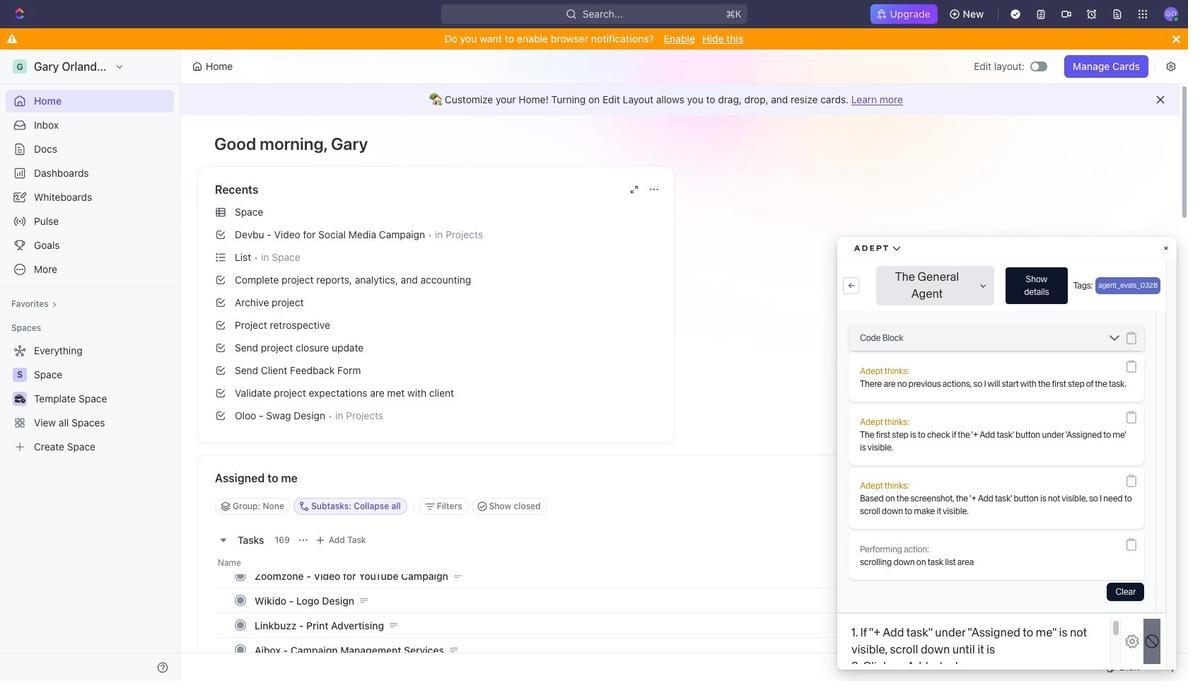 Task type: describe. For each thing, give the bounding box(es) containing it.
business time image
[[14, 395, 25, 403]]



Task type: vqa. For each thing, say whether or not it's contained in the screenshot.
"alert"
yes



Task type: locate. For each thing, give the bounding box(es) containing it.
alert
[[180, 84, 1180, 115]]

Search tasks... text field
[[948, 496, 1090, 517]]

tree
[[6, 339, 174, 458]]

tree inside sidebar navigation
[[6, 339, 174, 458]]

space, , element
[[13, 368, 27, 382]]

gary orlando's workspace, , element
[[13, 59, 27, 74]]

sidebar navigation
[[0, 50, 183, 681]]



